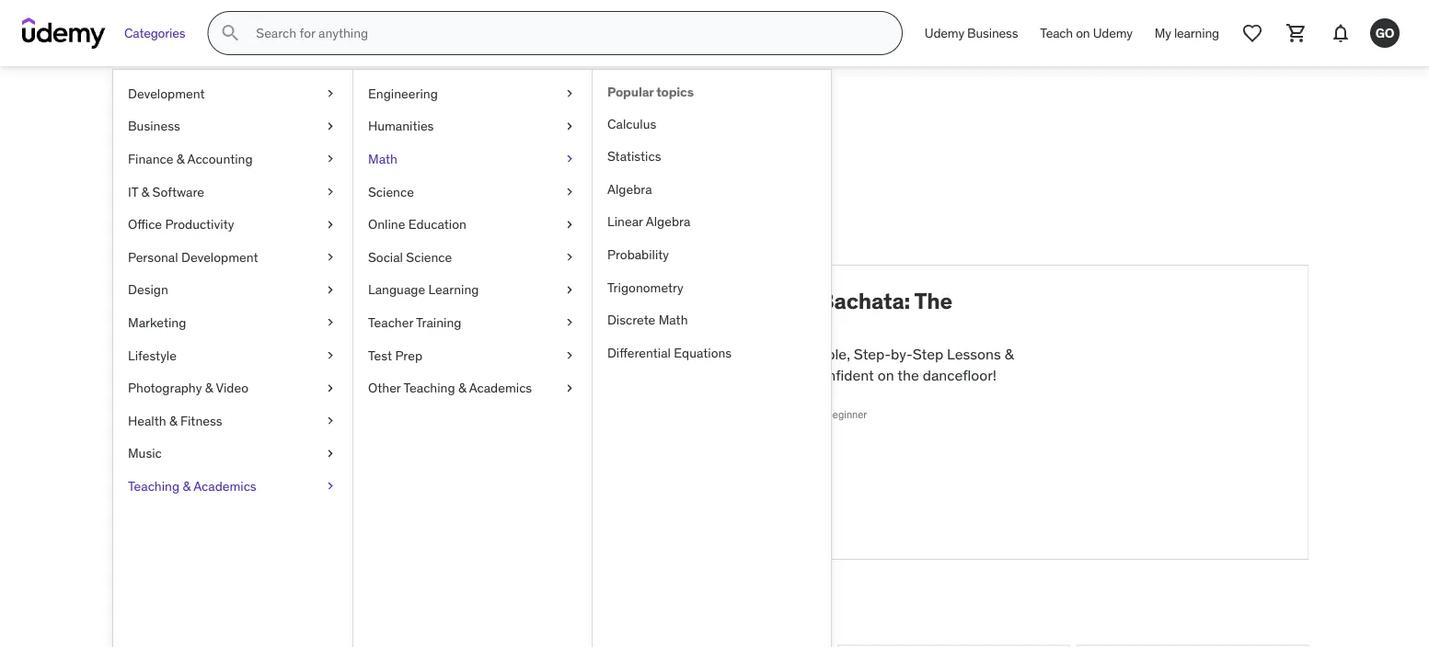 Task type: locate. For each thing, give the bounding box(es) containing it.
bachata up 'finance & accounting'
[[120, 110, 239, 148]]

academics
[[469, 380, 532, 397], [193, 478, 257, 495]]

udemy image
[[22, 17, 106, 49]]

academics down the test prep link
[[469, 380, 532, 397]]

1 vertical spatial bachata
[[120, 161, 177, 180]]

finance & accounting
[[128, 151, 253, 167]]

&
[[177, 151, 185, 167], [295, 161, 305, 180], [141, 183, 149, 200], [1005, 345, 1014, 364], [205, 380, 213, 397], [458, 380, 466, 397], [169, 413, 177, 429], [183, 478, 191, 495]]

0 horizontal spatial academics
[[193, 478, 257, 495]]

1 horizontal spatial to
[[720, 287, 744, 315]]

on inside learn how to dance bachata: the complete course learn to dance bachata with simple, step-by-step lessons & guided practice to help you be confident on the dancefloor!
[[878, 366, 894, 385]]

to right how
[[720, 287, 744, 315]]

bachata for bachata relates to health & fitness dance
[[120, 161, 177, 180]]

on
[[1076, 25, 1090, 41], [878, 366, 894, 385]]

be
[[792, 366, 808, 385]]

& inside learn how to dance bachata: the complete course learn to dance bachata with simple, step-by-step lessons & guided practice to help you be confident on the dancefloor!
[[1005, 345, 1014, 364]]

math up differential equations
[[659, 312, 688, 328]]

2 vertical spatial bachata
[[712, 345, 766, 364]]

1 vertical spatial to
[[716, 366, 729, 385]]

categories button
[[113, 11, 196, 55]]

0 vertical spatial health
[[247, 161, 292, 180]]

dance down humanities in the top left of the page
[[365, 161, 408, 180]]

xsmall image for office productivity
[[323, 216, 338, 234]]

0 vertical spatial to
[[230, 161, 244, 180]]

0 vertical spatial teaching
[[404, 380, 455, 397]]

music
[[128, 446, 162, 462]]

teaching inside 'link'
[[128, 478, 180, 495]]

xsmall image inside design link
[[323, 281, 338, 299]]

confident
[[812, 366, 874, 385]]

xsmall image for marketing
[[323, 314, 338, 332]]

xsmall image inside office productivity link
[[323, 216, 338, 234]]

my
[[1155, 25, 1171, 41]]

students also learn
[[205, 604, 407, 631]]

my learning link
[[1144, 11, 1231, 55]]

prep
[[395, 347, 422, 364]]

xsmall image for lifestyle
[[323, 347, 338, 365]]

& down courses
[[295, 161, 305, 180]]

1 vertical spatial on
[[878, 366, 894, 385]]

math
[[368, 151, 397, 167], [659, 312, 688, 328]]

xsmall image inside math link
[[562, 150, 577, 168]]

engineering link
[[353, 77, 592, 110]]

dance
[[365, 161, 408, 180], [749, 287, 814, 315], [666, 345, 708, 364]]

algebra right the linear
[[646, 214, 691, 230]]

algebra inside 'link'
[[607, 181, 652, 197]]

xsmall image for finance & accounting
[[323, 150, 338, 168]]

teach on udemy link
[[1029, 11, 1144, 55]]

teacher training
[[368, 314, 462, 331]]

development down office productivity link in the left top of the page
[[181, 249, 258, 266]]

0 horizontal spatial math
[[368, 151, 397, 167]]

photography & video
[[128, 380, 249, 397]]

office productivity link
[[113, 208, 353, 241]]

xsmall image for photography & video
[[323, 380, 338, 398]]

xsmall image inside finance & accounting link
[[323, 150, 338, 168]]

xsmall image inside personal development link
[[323, 248, 338, 267]]

trigonometry link
[[593, 271, 831, 304]]

discrete math link
[[593, 304, 831, 337]]

1 horizontal spatial health
[[247, 161, 292, 180]]

calculus
[[607, 115, 656, 132]]

0 horizontal spatial business
[[128, 118, 180, 134]]

xsmall image inside social science "link"
[[562, 248, 577, 267]]

beginner
[[826, 408, 867, 421]]

step-
[[854, 345, 891, 364]]

0 vertical spatial on
[[1076, 25, 1090, 41]]

0 horizontal spatial on
[[878, 366, 894, 385]]

bachata:
[[819, 287, 910, 315]]

health & fitness link down video
[[113, 405, 353, 438]]

xsmall image inside science link
[[562, 183, 577, 201]]

xsmall image inside language learning link
[[562, 281, 577, 299]]

featured course
[[120, 223, 288, 251]]

personal development
[[128, 249, 258, 266]]

xsmall image inside the test prep link
[[562, 347, 577, 365]]

lessons
[[947, 345, 1001, 364]]

academics down music link at the left bottom of page
[[193, 478, 257, 495]]

0 horizontal spatial teaching
[[128, 478, 180, 495]]

xsmall image inside online education link
[[562, 216, 577, 234]]

0 horizontal spatial fitness
[[180, 413, 222, 429]]

1 horizontal spatial udemy
[[1093, 25, 1133, 41]]

xsmall image inside it & software link
[[323, 183, 338, 201]]

0 vertical spatial learn
[[607, 287, 665, 315]]

Search for anything text field
[[253, 17, 880, 49]]

xsmall image
[[562, 85, 577, 103], [562, 150, 577, 168], [323, 347, 338, 365], [562, 347, 577, 365], [323, 380, 338, 398], [323, 445, 338, 463], [323, 478, 338, 496]]

course
[[713, 314, 786, 341]]

science up language learning
[[406, 249, 452, 266]]

1 udemy from the left
[[925, 25, 965, 41]]

bachata up the it
[[120, 161, 177, 180]]

to down complete
[[648, 345, 663, 364]]

fitness down courses
[[308, 161, 358, 180]]

0 horizontal spatial dance
[[365, 161, 408, 180]]

xsmall image inside other teaching & academics link
[[562, 380, 577, 398]]

1 vertical spatial business
[[128, 118, 180, 134]]

math link
[[353, 143, 592, 176]]

personal development link
[[113, 241, 353, 274]]

social
[[368, 249, 403, 266]]

teaching
[[404, 380, 455, 397], [128, 478, 180, 495]]

1 vertical spatial academics
[[193, 478, 257, 495]]

development down categories dropdown button
[[128, 85, 205, 102]]

business left 'teach'
[[967, 25, 1018, 41]]

it
[[128, 183, 138, 200]]

1 vertical spatial learn
[[607, 345, 644, 364]]

to
[[720, 287, 744, 315], [648, 345, 663, 364]]

xsmall image inside teacher training link
[[562, 314, 577, 332]]

students
[[210, 604, 302, 631]]

courses
[[244, 110, 362, 148]]

health
[[247, 161, 292, 180], [128, 413, 166, 429]]

online education link
[[353, 208, 592, 241]]

0 vertical spatial bachata
[[120, 110, 239, 148]]

to left help
[[716, 366, 729, 385]]

udemy business
[[925, 25, 1018, 41]]

0 vertical spatial math
[[368, 151, 397, 167]]

learn down probability at the top left
[[607, 287, 665, 315]]

xsmall image for it & software
[[323, 183, 338, 201]]

xsmall image inside lifestyle link
[[323, 347, 338, 365]]

xsmall image inside the "humanities" link
[[562, 117, 577, 135]]

& down the test prep link
[[458, 380, 466, 397]]

fitness
[[308, 161, 358, 180], [180, 413, 222, 429]]

xsmall image for math
[[562, 150, 577, 168]]

1 vertical spatial teaching
[[128, 478, 180, 495]]

to right relates
[[230, 161, 244, 180]]

dance link
[[358, 161, 408, 180]]

to
[[230, 161, 244, 180], [716, 366, 729, 385]]

& inside other teaching & academics link
[[458, 380, 466, 397]]

& right finance
[[177, 151, 185, 167]]

health & fitness link down courses
[[247, 161, 358, 180]]

it & software
[[128, 183, 204, 200]]

0 horizontal spatial udemy
[[925, 25, 965, 41]]

& right lessons on the right of the page
[[1005, 345, 1014, 364]]

teaching down music
[[128, 478, 180, 495]]

& left video
[[205, 380, 213, 397]]

0 vertical spatial development
[[128, 85, 205, 102]]

relates
[[180, 161, 227, 180]]

xsmall image inside marketing link
[[323, 314, 338, 332]]

udemy inside udemy business link
[[925, 25, 965, 41]]

music link
[[113, 438, 353, 470]]

xsmall image inside teaching & academics 'link'
[[323, 478, 338, 496]]

also
[[307, 604, 350, 631]]

1 horizontal spatial on
[[1076, 25, 1090, 41]]

2 horizontal spatial dance
[[749, 287, 814, 315]]

science down dance link on the left
[[368, 183, 414, 200]]

the
[[898, 366, 919, 385]]

marketing
[[128, 314, 186, 331]]

science inside "link"
[[406, 249, 452, 266]]

0 vertical spatial to
[[720, 287, 744, 315]]

social science link
[[353, 241, 592, 274]]

& right the it
[[141, 183, 149, 200]]

practice
[[658, 366, 713, 385]]

health down bachata courses
[[247, 161, 292, 180]]

1 vertical spatial algebra
[[646, 214, 691, 230]]

1 horizontal spatial academics
[[469, 380, 532, 397]]

xsmall image inside music link
[[323, 445, 338, 463]]

health & fitness link
[[247, 161, 358, 180], [113, 405, 353, 438]]

math down humanities in the top left of the page
[[368, 151, 397, 167]]

education
[[408, 216, 467, 233]]

1 horizontal spatial to
[[716, 366, 729, 385]]

xsmall image inside business link
[[323, 117, 338, 135]]

0 vertical spatial fitness
[[308, 161, 358, 180]]

0 vertical spatial health & fitness link
[[247, 161, 358, 180]]

& inside it & software link
[[141, 183, 149, 200]]

0 vertical spatial algebra
[[607, 181, 652, 197]]

engineering
[[368, 85, 438, 102]]

bachata for bachata courses
[[120, 110, 239, 148]]

online
[[368, 216, 405, 233]]

bachata up help
[[712, 345, 766, 364]]

0 horizontal spatial health
[[128, 413, 166, 429]]

popular topics
[[607, 84, 694, 100]]

xsmall image inside engineering link
[[562, 85, 577, 103]]

finance & accounting link
[[113, 143, 353, 176]]

learning
[[1174, 25, 1220, 41]]

learn up guided
[[607, 345, 644, 364]]

0 horizontal spatial to
[[648, 345, 663, 364]]

on left 'the'
[[878, 366, 894, 385]]

fitness down photography & video
[[180, 413, 222, 429]]

bachata
[[120, 110, 239, 148], [120, 161, 177, 180], [712, 345, 766, 364]]

design
[[128, 282, 168, 298]]

xsmall image inside development link
[[323, 85, 338, 103]]

science
[[368, 183, 414, 200], [406, 249, 452, 266]]

differential equations
[[607, 345, 732, 361]]

health up music
[[128, 413, 166, 429]]

teaching down prep in the bottom of the page
[[404, 380, 455, 397]]

1 horizontal spatial math
[[659, 312, 688, 328]]

business up finance
[[128, 118, 180, 134]]

1 horizontal spatial fitness
[[308, 161, 358, 180]]

xsmall image for development
[[323, 85, 338, 103]]

& down music link at the left bottom of page
[[183, 478, 191, 495]]

1 vertical spatial math
[[659, 312, 688, 328]]

xsmall image inside "photography & video" "link"
[[323, 380, 338, 398]]

on right 'teach'
[[1076, 25, 1090, 41]]

dance up 'with'
[[749, 287, 814, 315]]

course
[[218, 223, 288, 251]]

trigonometry
[[607, 279, 684, 296]]

algebra up the linear
[[607, 181, 652, 197]]

1 vertical spatial science
[[406, 249, 452, 266]]

xsmall image
[[323, 85, 338, 103], [323, 117, 338, 135], [562, 117, 577, 135], [323, 150, 338, 168], [323, 183, 338, 201], [562, 183, 577, 201], [323, 216, 338, 234], [562, 216, 577, 234], [323, 248, 338, 267], [562, 248, 577, 267], [323, 281, 338, 299], [562, 281, 577, 299], [323, 314, 338, 332], [562, 314, 577, 332], [562, 380, 577, 398], [323, 412, 338, 430]]

1 vertical spatial development
[[181, 249, 258, 266]]

2 udemy from the left
[[1093, 25, 1133, 41]]

xsmall image for design
[[323, 281, 338, 299]]

udemy business link
[[914, 11, 1029, 55]]

shopping cart with 0 items image
[[1286, 22, 1308, 44]]

with
[[770, 345, 798, 364]]

dance up practice
[[666, 345, 708, 364]]

1 horizontal spatial business
[[967, 25, 1018, 41]]

marketing link
[[113, 307, 353, 339]]

1 horizontal spatial dance
[[666, 345, 708, 364]]

xsmall image for health & fitness
[[323, 412, 338, 430]]



Task type: describe. For each thing, give the bounding box(es) containing it.
0 vertical spatial business
[[967, 25, 1018, 41]]

1 vertical spatial health
[[128, 413, 166, 429]]

probability link
[[593, 239, 831, 271]]

0 vertical spatial science
[[368, 183, 414, 200]]

wishlist image
[[1242, 22, 1264, 44]]

my learning
[[1155, 25, 1220, 41]]

& inside teaching & academics 'link'
[[183, 478, 191, 495]]

0 vertical spatial academics
[[469, 380, 532, 397]]

science link
[[353, 176, 592, 208]]

statistics link
[[593, 140, 831, 173]]

probability
[[607, 246, 669, 263]]

featured
[[120, 223, 213, 251]]

learn how to dance bachata: the complete course learn to dance bachata with simple, step-by-step lessons & guided practice to help you be confident on the dancefloor!
[[607, 287, 1014, 385]]

you
[[765, 366, 788, 385]]

xsmall image for language learning
[[562, 281, 577, 299]]

xsmall image for social science
[[562, 248, 577, 267]]

teacher training link
[[353, 307, 592, 339]]

1 horizontal spatial teaching
[[404, 380, 455, 397]]

xsmall image for business
[[323, 117, 338, 135]]

differential equations link
[[593, 337, 831, 370]]

equations
[[674, 345, 732, 361]]

linear algebra link
[[593, 206, 831, 239]]

language learning link
[[353, 274, 592, 307]]

training
[[416, 314, 462, 331]]

software
[[152, 183, 204, 200]]

0 horizontal spatial to
[[230, 161, 244, 180]]

linear algebra
[[607, 214, 691, 230]]

go link
[[1363, 11, 1407, 55]]

udemy inside teach on udemy link
[[1093, 25, 1133, 41]]

teaching & academics link
[[113, 470, 353, 503]]

other teaching & academics link
[[353, 372, 592, 405]]

categories
[[124, 25, 185, 41]]

discrete
[[607, 312, 656, 328]]

office
[[128, 216, 162, 233]]

office productivity
[[128, 216, 234, 233]]

discrete math
[[607, 312, 688, 328]]

accounting
[[187, 151, 253, 167]]

differential
[[607, 345, 671, 361]]

teach on udemy
[[1040, 25, 1133, 41]]

by-
[[891, 345, 913, 364]]

humanities link
[[353, 110, 592, 143]]

1 vertical spatial dance
[[749, 287, 814, 315]]

complete
[[607, 314, 708, 341]]

1 vertical spatial health & fitness link
[[113, 405, 353, 438]]

how
[[670, 287, 716, 315]]

teach
[[1040, 25, 1073, 41]]

test
[[368, 347, 392, 364]]

social science
[[368, 249, 452, 266]]

lifestyle link
[[113, 339, 353, 372]]

online education
[[368, 216, 467, 233]]

teacher
[[368, 314, 413, 331]]

1 vertical spatial fitness
[[180, 413, 222, 429]]

humanities
[[368, 118, 434, 134]]

xsmall image for personal development
[[323, 248, 338, 267]]

xsmall image for music
[[323, 445, 338, 463]]

notifications image
[[1330, 22, 1352, 44]]

language learning
[[368, 282, 479, 298]]

productivity
[[165, 216, 234, 233]]

simple,
[[801, 345, 850, 364]]

business link
[[113, 110, 353, 143]]

photography & video link
[[113, 372, 353, 405]]

xsmall image for humanities
[[562, 117, 577, 135]]

go
[[1376, 24, 1395, 41]]

xsmall image for test prep
[[562, 347, 577, 365]]

xsmall image for teacher training
[[562, 314, 577, 332]]

xsmall image for online education
[[562, 216, 577, 234]]

xsmall image for science
[[562, 183, 577, 201]]

& down photography on the left of the page
[[169, 413, 177, 429]]

bachata relates to health & fitness dance
[[120, 161, 408, 180]]

submit search image
[[219, 22, 241, 44]]

bachata courses
[[120, 110, 362, 148]]

topics
[[656, 84, 694, 100]]

lifestyle
[[128, 347, 177, 364]]

& inside finance & accounting link
[[177, 151, 185, 167]]

xsmall image for other teaching & academics
[[562, 380, 577, 398]]

learning
[[428, 282, 479, 298]]

personal
[[128, 249, 178, 266]]

test prep
[[368, 347, 422, 364]]

2 vertical spatial dance
[[666, 345, 708, 364]]

finance
[[128, 151, 173, 167]]

help
[[733, 366, 761, 385]]

design link
[[113, 274, 353, 307]]

statistics
[[607, 148, 661, 165]]

& inside "photography & video" "link"
[[205, 380, 213, 397]]

the
[[915, 287, 953, 315]]

guided
[[607, 366, 655, 385]]

xsmall image for teaching & academics
[[323, 478, 338, 496]]

0 vertical spatial dance
[[365, 161, 408, 180]]

1 learn from the top
[[607, 287, 665, 315]]

teaching & academics
[[128, 478, 257, 495]]

algebra link
[[593, 173, 831, 206]]

academics inside 'link'
[[193, 478, 257, 495]]

step
[[913, 345, 944, 364]]

to inside learn how to dance bachata: the complete course learn to dance bachata with simple, step-by-step lessons & guided practice to help you be confident on the dancefloor!
[[716, 366, 729, 385]]

photography
[[128, 380, 202, 397]]

linear
[[607, 214, 643, 230]]

development link
[[113, 77, 353, 110]]

1 vertical spatial to
[[648, 345, 663, 364]]

it & software link
[[113, 176, 353, 208]]

other teaching & academics
[[368, 380, 532, 397]]

math element
[[592, 70, 831, 649]]

2 learn from the top
[[607, 345, 644, 364]]

bachata inside learn how to dance bachata: the complete course learn to dance bachata with simple, step-by-step lessons & guided practice to help you be confident on the dancefloor!
[[712, 345, 766, 364]]

learn
[[354, 604, 407, 631]]

popular
[[607, 84, 654, 100]]

xsmall image for engineering
[[562, 85, 577, 103]]



Task type: vqa. For each thing, say whether or not it's contained in the screenshot.
for to the left
no



